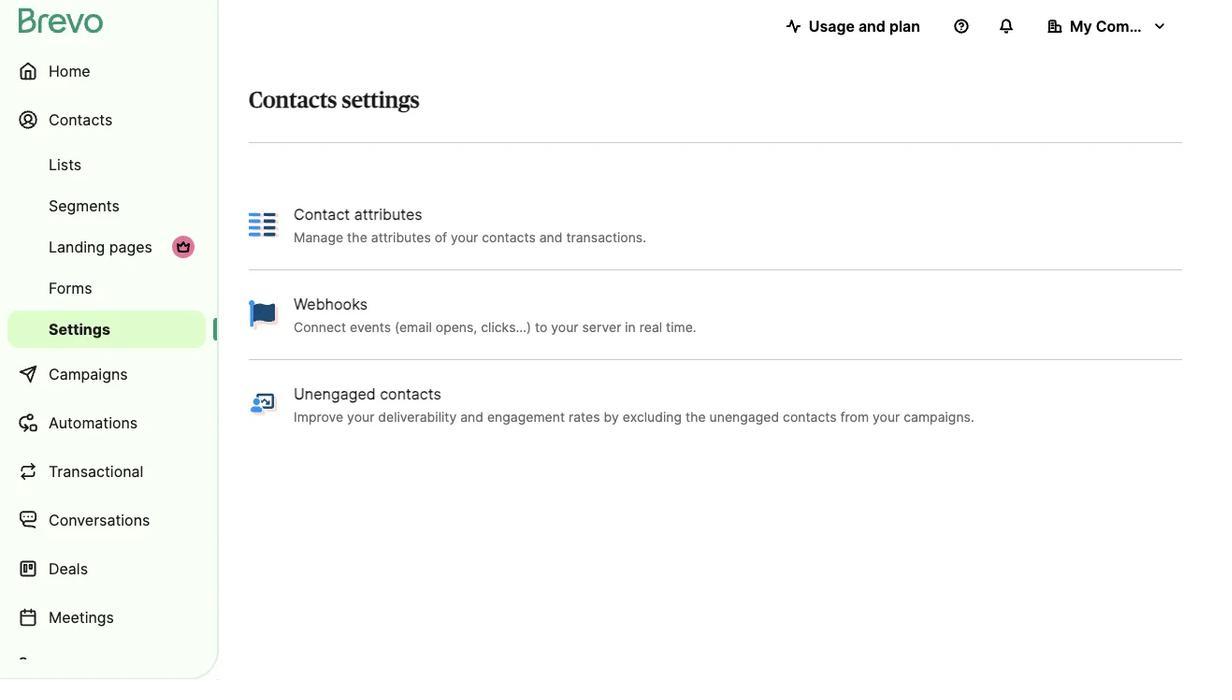 Task type: describe. For each thing, give the bounding box(es) containing it.
server
[[582, 319, 622, 335]]

contacts link
[[7, 97, 206, 142]]

home link
[[7, 49, 206, 94]]

your inside webhooks connect events (email opens, clicks…) to your server in real time.
[[551, 319, 579, 335]]

connect
[[294, 319, 346, 335]]

time.
[[666, 319, 697, 335]]

home
[[49, 62, 90, 80]]

usage and plan button
[[772, 7, 936, 45]]

settings
[[49, 320, 110, 338]]

contact attributes manage the attributes of your contacts and transactions.
[[294, 205, 646, 245]]

settings link
[[7, 311, 206, 348]]

webhooks connect events (email opens, clicks…) to your server in real time.
[[294, 294, 697, 335]]

calls
[[49, 657, 83, 675]]

of
[[435, 229, 447, 245]]

contacts for contacts settings
[[249, 90, 337, 112]]

segments
[[49, 196, 120, 215]]

lists
[[49, 155, 82, 174]]

my company button
[[1033, 7, 1182, 45]]

deals
[[49, 559, 88, 578]]

pages
[[109, 238, 152, 256]]

contacts for contacts
[[49, 110, 113, 129]]

events
[[350, 319, 391, 335]]

(email
[[395, 319, 432, 335]]

in
[[625, 319, 636, 335]]

automations link
[[7, 400, 206, 445]]

company
[[1096, 17, 1165, 35]]

real
[[640, 319, 662, 335]]

landing pages link
[[7, 228, 206, 266]]

transactional link
[[7, 449, 206, 494]]

deals link
[[7, 546, 206, 591]]

campaigns
[[49, 365, 128, 383]]

improve
[[294, 409, 344, 424]]

contacts settings
[[249, 90, 420, 112]]

clicks…)
[[481, 319, 531, 335]]

transactions.
[[566, 229, 646, 245]]

conversations
[[49, 511, 150, 529]]

forms link
[[7, 269, 206, 307]]

manage
[[294, 229, 344, 245]]

0 vertical spatial attributes
[[354, 205, 423, 223]]

deliverability
[[378, 409, 457, 424]]

excluding
[[623, 409, 682, 424]]

1 vertical spatial attributes
[[371, 229, 431, 245]]

your right from
[[873, 409, 900, 424]]



Task type: locate. For each thing, give the bounding box(es) containing it.
2 horizontal spatial and
[[859, 17, 886, 35]]

1 horizontal spatial contacts
[[249, 90, 337, 112]]

left___rvooi image
[[176, 239, 191, 254]]

and left plan
[[859, 17, 886, 35]]

the inside unengaged contacts improve your deliverability and engagement rates by excluding the unengaged contacts from your campaigns.
[[686, 409, 706, 424]]

my company
[[1070, 17, 1165, 35]]

campaigns.
[[904, 409, 975, 424]]

and inside usage and plan button
[[859, 17, 886, 35]]

0 horizontal spatial and
[[460, 409, 484, 424]]

segments link
[[7, 187, 206, 225]]

and
[[859, 17, 886, 35], [539, 229, 563, 245], [460, 409, 484, 424]]

unengaged
[[294, 384, 376, 403]]

from
[[841, 409, 869, 424]]

meetings
[[49, 608, 114, 626]]

forms
[[49, 279, 92, 297]]

contacts
[[482, 229, 536, 245], [380, 384, 441, 403], [783, 409, 837, 424]]

plan
[[890, 17, 921, 35]]

attributes
[[354, 205, 423, 223], [371, 229, 431, 245]]

0 horizontal spatial the
[[347, 229, 367, 245]]

2 horizontal spatial contacts
[[783, 409, 837, 424]]

0 horizontal spatial contacts
[[49, 110, 113, 129]]

0 vertical spatial and
[[859, 17, 886, 35]]

webhooks
[[294, 294, 368, 313]]

meetings link
[[7, 595, 206, 640]]

your down the unengaged
[[347, 409, 375, 424]]

and inside unengaged contacts improve your deliverability and engagement rates by excluding the unengaged contacts from your campaigns.
[[460, 409, 484, 424]]

2 vertical spatial and
[[460, 409, 484, 424]]

to
[[535, 319, 548, 335]]

your
[[451, 229, 478, 245], [551, 319, 579, 335], [347, 409, 375, 424], [873, 409, 900, 424]]

and left engagement
[[460, 409, 484, 424]]

your inside contact attributes manage the attributes of your contacts and transactions.
[[451, 229, 478, 245]]

the right manage
[[347, 229, 367, 245]]

contact
[[294, 205, 350, 223]]

transactional
[[49, 462, 143, 480]]

by
[[604, 409, 619, 424]]

conversations link
[[7, 498, 206, 543]]

your right of
[[451, 229, 478, 245]]

attributes right contact
[[354, 205, 423, 223]]

1 vertical spatial and
[[539, 229, 563, 245]]

1 vertical spatial the
[[686, 409, 706, 424]]

lists link
[[7, 146, 206, 183]]

unengaged contacts improve your deliverability and engagement rates by excluding the unengaged contacts from your campaigns.
[[294, 384, 975, 424]]

1 horizontal spatial and
[[539, 229, 563, 245]]

2 vertical spatial contacts
[[783, 409, 837, 424]]

contacts up deliverability
[[380, 384, 441, 403]]

engagement
[[487, 409, 565, 424]]

1 vertical spatial contacts
[[380, 384, 441, 403]]

0 horizontal spatial contacts
[[380, 384, 441, 403]]

0 vertical spatial the
[[347, 229, 367, 245]]

contacts inside contact attributes manage the attributes of your contacts and transactions.
[[482, 229, 536, 245]]

automations
[[49, 414, 138, 432]]

usage and plan
[[809, 17, 921, 35]]

and inside contact attributes manage the attributes of your contacts and transactions.
[[539, 229, 563, 245]]

settings
[[342, 90, 420, 112]]

1 horizontal spatial contacts
[[482, 229, 536, 245]]

unengaged
[[710, 409, 779, 424]]

my
[[1070, 17, 1092, 35]]

contacts
[[249, 90, 337, 112], [49, 110, 113, 129]]

rates
[[569, 409, 600, 424]]

attributes left of
[[371, 229, 431, 245]]

the right the excluding
[[686, 409, 706, 424]]

the
[[347, 229, 367, 245], [686, 409, 706, 424]]

your right to
[[551, 319, 579, 335]]

landing
[[49, 238, 105, 256]]

calls link
[[7, 644, 206, 680]]

usage
[[809, 17, 855, 35]]

contacts right of
[[482, 229, 536, 245]]

opens,
[[436, 319, 477, 335]]

0 vertical spatial contacts
[[482, 229, 536, 245]]

and left transactions.
[[539, 229, 563, 245]]

contacts up lists
[[49, 110, 113, 129]]

the inside contact attributes manage the attributes of your contacts and transactions.
[[347, 229, 367, 245]]

contacts left from
[[783, 409, 837, 424]]

1 horizontal spatial the
[[686, 409, 706, 424]]

landing pages
[[49, 238, 152, 256]]

contacts left settings
[[249, 90, 337, 112]]

campaigns link
[[7, 352, 206, 397]]



Task type: vqa. For each thing, say whether or not it's contained in the screenshot.
attributes
yes



